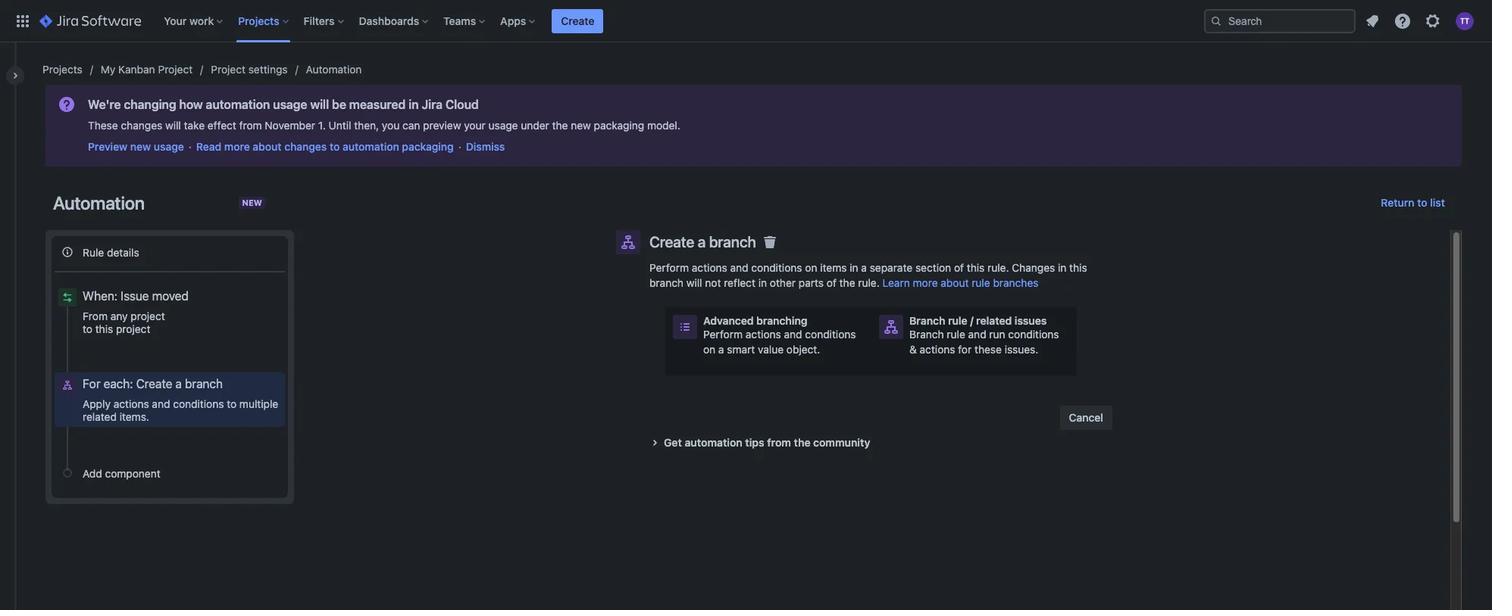 Task type: vqa. For each thing, say whether or not it's contained in the screenshot.
bottom changes
yes



Task type: describe. For each thing, give the bounding box(es) containing it.
perform actions and conditions on items in a separate section of this rule. changes in this branch will not reflect in other parts of the rule.
[[649, 261, 1087, 289]]

0 vertical spatial automation
[[306, 63, 362, 76]]

value
[[758, 343, 784, 356]]

read more about changes to automation packaging button
[[196, 139, 454, 155]]

automation inside we're changing how automation usage will be measured in jira cloud these changes will take effect from november 1. until then, you can preview your usage under the new packaging model.
[[206, 98, 270, 111]]

multiple
[[239, 398, 278, 411]]

1 horizontal spatial more
[[913, 277, 938, 289]]

0 vertical spatial rule
[[972, 277, 990, 289]]

jira
[[422, 98, 443, 111]]

sidebar navigation image
[[0, 61, 33, 91]]

parts
[[799, 277, 824, 289]]

perform inside perform actions and conditions on items in a separate section of this rule. changes in this branch will not reflect in other parts of the rule.
[[649, 261, 689, 274]]

november
[[265, 119, 315, 132]]

Search field
[[1204, 9, 1356, 33]]

community
[[813, 437, 870, 449]]

appswitcher icon image
[[14, 12, 32, 30]]

we're
[[88, 98, 121, 111]]

cancel
[[1069, 412, 1103, 424]]

take
[[184, 119, 205, 132]]

learn more about rule branches link
[[883, 277, 1039, 289]]

my kanban project
[[101, 63, 193, 76]]

how
[[179, 98, 203, 111]]

0 vertical spatial rule.
[[988, 261, 1009, 274]]

under
[[521, 119, 549, 132]]

in right items
[[850, 261, 858, 274]]

get automation tips from the community
[[664, 437, 870, 449]]

1.
[[318, 119, 326, 132]]

changing
[[124, 98, 176, 111]]

return to list
[[1381, 196, 1445, 209]]

separate
[[870, 261, 913, 274]]

related inside apply actions and conditions to multiple related items.
[[83, 411, 117, 424]]

notifications image
[[1363, 12, 1382, 30]]

1 vertical spatial changes
[[284, 140, 327, 153]]

issues
[[1015, 315, 1047, 327]]

/
[[970, 315, 974, 327]]

preview
[[423, 119, 461, 132]]

2 project from the left
[[211, 63, 246, 76]]

apply actions and conditions to multiple related items.
[[83, 398, 278, 424]]

0 vertical spatial usage
[[273, 98, 307, 111]]

delete image
[[761, 233, 779, 252]]

on inside advanced branching perform actions and conditions on a smart value object.
[[703, 343, 716, 356]]

&
[[909, 343, 917, 356]]

a up apply actions and conditions to multiple related items. in the left of the page
[[175, 377, 182, 391]]

0 vertical spatial more
[[224, 140, 250, 153]]

create for create a branch
[[649, 233, 694, 251]]

you
[[382, 119, 400, 132]]

projects link
[[42, 61, 82, 79]]

advanced branching perform actions and conditions on a smart value object.
[[703, 315, 856, 356]]

list
[[1430, 196, 1445, 209]]

apps
[[500, 14, 526, 27]]

preview new usage · read more about changes to automation packaging · dismiss
[[88, 140, 505, 153]]

your work
[[164, 14, 214, 27]]

my kanban project link
[[101, 61, 193, 79]]

advanced
[[703, 315, 754, 327]]

filters
[[304, 14, 335, 27]]

on inside perform actions and conditions on items in a separate section of this rule. changes in this branch will not reflect in other parts of the rule.
[[805, 261, 817, 274]]

get
[[664, 437, 682, 449]]

and inside the branch rule / related issues branch rule and run conditions & actions for these issues.
[[968, 328, 986, 341]]

smart
[[727, 343, 755, 356]]

tips
[[745, 437, 764, 449]]

dismiss button
[[466, 139, 505, 155]]

then,
[[354, 119, 379, 132]]

expand image
[[646, 434, 664, 452]]

project settings link
[[211, 61, 288, 79]]

perform inside advanced branching perform actions and conditions on a smart value object.
[[703, 328, 743, 341]]

for each: create a branch image
[[619, 233, 637, 252]]

rule
[[83, 246, 104, 259]]

1 vertical spatial new
[[130, 140, 151, 153]]

section
[[915, 261, 951, 274]]

for
[[958, 343, 972, 356]]

from inside get automation tips from the community dropdown button
[[767, 437, 791, 449]]

your
[[164, 14, 187, 27]]

0 vertical spatial of
[[954, 261, 964, 274]]

settings image
[[1424, 12, 1442, 30]]

issues.
[[1005, 343, 1038, 356]]

0 horizontal spatial about
[[253, 140, 282, 153]]

and inside advanced branching perform actions and conditions on a smart value object.
[[784, 328, 802, 341]]

branches
[[993, 277, 1039, 289]]

from inside we're changing how automation usage will be measured in jira cloud these changes will take effect from november 1. until then, you can preview your usage under the new packaging model.
[[239, 119, 262, 132]]

conditions inside apply actions and conditions to multiple related items.
[[173, 398, 224, 411]]

rule details button
[[55, 239, 285, 265]]

moved
[[152, 289, 189, 303]]

2 horizontal spatial this
[[1069, 261, 1087, 274]]

2 vertical spatial usage
[[154, 140, 184, 153]]

learn
[[883, 277, 910, 289]]

projects for "projects" link
[[42, 63, 82, 76]]

dashboards button
[[354, 9, 434, 33]]

2 branch from the top
[[909, 328, 944, 341]]

conditions inside the branch rule / related issues branch rule and run conditions & actions for these issues.
[[1008, 328, 1059, 341]]

banner containing your work
[[0, 0, 1492, 42]]

project settings
[[211, 63, 288, 76]]

2 vertical spatial branch
[[185, 377, 223, 391]]

teams
[[443, 14, 476, 27]]

1 project from the left
[[158, 63, 193, 76]]

projects button
[[234, 9, 295, 33]]

to down until
[[330, 140, 340, 153]]

this inside when: issue moved from any project to this project
[[95, 323, 113, 336]]

projects for the projects dropdown button
[[238, 14, 279, 27]]

changes
[[1012, 261, 1055, 274]]

changes inside we're changing how automation usage will be measured in jira cloud these changes will take effect from november 1. until then, you can preview your usage under the new packaging model.
[[121, 119, 162, 132]]

actions inside the branch rule / related issues branch rule and run conditions & actions for these issues.
[[920, 343, 955, 356]]

create button
[[552, 9, 604, 33]]

when:
[[83, 289, 118, 303]]

1 horizontal spatial will
[[310, 98, 329, 111]]

will inside perform actions and conditions on items in a separate section of this rule. changes in this branch will not reflect in other parts of the rule.
[[686, 277, 702, 289]]

apply
[[83, 398, 111, 411]]

items
[[820, 261, 847, 274]]

issue
[[121, 289, 149, 303]]

from
[[83, 310, 108, 323]]

reflect
[[724, 277, 756, 289]]

2 vertical spatial rule
[[947, 328, 965, 341]]

these
[[88, 119, 118, 132]]

dismiss
[[466, 140, 505, 153]]



Task type: locate. For each thing, give the bounding box(es) containing it.
2 horizontal spatial will
[[686, 277, 702, 289]]

1 horizontal spatial perform
[[703, 328, 743, 341]]

branching
[[756, 315, 807, 327]]

0 horizontal spatial usage
[[154, 140, 184, 153]]

preview
[[88, 140, 127, 153]]

1 vertical spatial automation
[[53, 192, 145, 214]]

0 vertical spatial packaging
[[594, 119, 644, 132]]

preview new usage button
[[88, 139, 184, 155]]

1 horizontal spatial packaging
[[594, 119, 644, 132]]

the inside we're changing how automation usage will be measured in jira cloud these changes will take effect from november 1. until then, you can preview your usage under the new packaging model.
[[552, 119, 568, 132]]

the right under
[[552, 119, 568, 132]]

0 vertical spatial changes
[[121, 119, 162, 132]]

2 vertical spatial automation
[[685, 437, 743, 449]]

1 horizontal spatial ·
[[458, 140, 461, 153]]

when: issue moved from any project to this project
[[83, 289, 189, 336]]

rule. down separate
[[858, 277, 880, 289]]

1 horizontal spatial related
[[976, 315, 1012, 327]]

0 horizontal spatial will
[[165, 119, 181, 132]]

of down items
[[827, 277, 837, 289]]

perform down advanced
[[703, 328, 743, 341]]

actions down each:
[[113, 398, 149, 411]]

automation down then,
[[343, 140, 399, 153]]

automation up effect
[[206, 98, 270, 111]]

usage up dismiss
[[488, 119, 518, 132]]

will left be
[[310, 98, 329, 111]]

automation up rule
[[53, 192, 145, 214]]

1 horizontal spatial automation
[[343, 140, 399, 153]]

projects up settings
[[238, 14, 279, 27]]

rule left /
[[948, 315, 968, 327]]

create inside button
[[561, 14, 595, 27]]

return to list button
[[1372, 191, 1454, 215]]

your
[[464, 119, 486, 132]]

to inside when: issue moved from any project to this project
[[83, 323, 92, 336]]

1 vertical spatial rule.
[[858, 277, 880, 289]]

be
[[332, 98, 346, 111]]

rule. up branches on the right top of the page
[[988, 261, 1009, 274]]

automation inside get automation tips from the community dropdown button
[[685, 437, 743, 449]]

0 vertical spatial create
[[561, 14, 595, 27]]

branch inside perform actions and conditions on items in a separate section of this rule. changes in this branch will not reflect in other parts of the rule.
[[649, 277, 684, 289]]

1 vertical spatial the
[[839, 277, 855, 289]]

automation right get
[[685, 437, 743, 449]]

2 horizontal spatial create
[[649, 233, 694, 251]]

0 horizontal spatial this
[[95, 323, 113, 336]]

search image
[[1210, 15, 1222, 27]]

packaging
[[594, 119, 644, 132], [402, 140, 454, 153]]

2 horizontal spatial the
[[839, 277, 855, 289]]

1 vertical spatial branch
[[909, 328, 944, 341]]

1 horizontal spatial create
[[561, 14, 595, 27]]

about down section
[[941, 277, 969, 289]]

0 vertical spatial on
[[805, 261, 817, 274]]

new right under
[[571, 119, 591, 132]]

delete image
[[263, 377, 281, 395]]

for
[[83, 377, 100, 391]]

conditions down issues
[[1008, 328, 1059, 341]]

branch up apply actions and conditions to multiple related items. in the left of the page
[[185, 377, 223, 391]]

about
[[253, 140, 282, 153], [941, 277, 969, 289]]

of up learn more about rule branches
[[954, 261, 964, 274]]

other
[[770, 277, 796, 289]]

primary element
[[9, 0, 1204, 42]]

a left smart
[[718, 343, 724, 356]]

usage up november
[[273, 98, 307, 111]]

in left other
[[758, 277, 767, 289]]

0 horizontal spatial of
[[827, 277, 837, 289]]

1 horizontal spatial about
[[941, 277, 969, 289]]

0 vertical spatial automation
[[206, 98, 270, 111]]

more down effect
[[224, 140, 250, 153]]

apps button
[[496, 9, 541, 33]]

usage down take
[[154, 140, 184, 153]]

related inside the branch rule / related issues branch rule and run conditions & actions for these issues.
[[976, 315, 1012, 327]]

learn more about rule branches
[[883, 277, 1039, 289]]

0 horizontal spatial automation
[[53, 192, 145, 214]]

will
[[310, 98, 329, 111], [165, 119, 181, 132], [686, 277, 702, 289]]

in left jira
[[409, 98, 419, 111]]

projects
[[238, 14, 279, 27], [42, 63, 82, 76]]

actions right "&"
[[920, 343, 955, 356]]

conditions up other
[[751, 261, 802, 274]]

project left settings
[[211, 63, 246, 76]]

0 horizontal spatial projects
[[42, 63, 82, 76]]

cancel button
[[1060, 406, 1113, 430]]

1 horizontal spatial of
[[954, 261, 964, 274]]

changes down november
[[284, 140, 327, 153]]

1 horizontal spatial branch
[[649, 277, 684, 289]]

a inside perform actions and conditions on items in a separate section of this rule. changes in this branch will not reflect in other parts of the rule.
[[861, 261, 867, 274]]

1 vertical spatial related
[[83, 411, 117, 424]]

branch
[[709, 233, 756, 251], [649, 277, 684, 289], [185, 377, 223, 391]]

branch left delete icon
[[709, 233, 756, 251]]

1 vertical spatial branch
[[649, 277, 684, 289]]

and inside apply actions and conditions to multiple related items.
[[152, 398, 170, 411]]

to left the multiple
[[227, 398, 237, 411]]

to inside apply actions and conditions to multiple related items.
[[227, 398, 237, 411]]

0 horizontal spatial perform
[[649, 261, 689, 274]]

cloud
[[446, 98, 479, 111]]

1 horizontal spatial on
[[805, 261, 817, 274]]

dashboards
[[359, 14, 419, 27]]

1 vertical spatial on
[[703, 343, 716, 356]]

perform down create a branch
[[649, 261, 689, 274]]

automation up be
[[306, 63, 362, 76]]

in right changes
[[1058, 261, 1067, 274]]

1 horizontal spatial from
[[767, 437, 791, 449]]

and up reflect at top
[[730, 261, 748, 274]]

2 horizontal spatial automation
[[685, 437, 743, 449]]

the inside perform actions and conditions on items in a separate section of this rule. changes in this branch will not reflect in other parts of the rule.
[[839, 277, 855, 289]]

0 vertical spatial branch
[[909, 315, 945, 327]]

banner
[[0, 0, 1492, 42]]

0 horizontal spatial from
[[239, 119, 262, 132]]

1 horizontal spatial the
[[794, 437, 811, 449]]

to inside button
[[1417, 196, 1428, 209]]

2 horizontal spatial usage
[[488, 119, 518, 132]]

from
[[239, 119, 262, 132], [767, 437, 791, 449]]

1 horizontal spatial this
[[967, 261, 985, 274]]

2 horizontal spatial branch
[[709, 233, 756, 251]]

model.
[[647, 119, 680, 132]]

1 vertical spatial more
[[913, 277, 938, 289]]

1 vertical spatial will
[[165, 119, 181, 132]]

create right the apps popup button
[[561, 14, 595, 27]]

0 vertical spatial from
[[239, 119, 262, 132]]

0 horizontal spatial on
[[703, 343, 716, 356]]

create for create
[[561, 14, 595, 27]]

teams button
[[439, 9, 491, 33]]

2 vertical spatial will
[[686, 277, 702, 289]]

actions up value
[[746, 328, 781, 341]]

more down section
[[913, 277, 938, 289]]

get automation tips from the community button
[[646, 434, 1113, 452]]

rule details
[[83, 246, 139, 259]]

your profile and settings image
[[1456, 12, 1474, 30]]

actions up 'not'
[[692, 261, 727, 274]]

0 horizontal spatial packaging
[[402, 140, 454, 153]]

kanban
[[118, 63, 155, 76]]

conditions up the object.
[[805, 328, 856, 341]]

0 vertical spatial new
[[571, 119, 591, 132]]

return
[[1381, 196, 1415, 209]]

run
[[989, 328, 1005, 341]]

2 vertical spatial the
[[794, 437, 811, 449]]

and down 'for each: create a branch'
[[152, 398, 170, 411]]

packaging inside we're changing how automation usage will be measured in jira cloud these changes will take effect from november 1. until then, you can preview your usage under the new packaging model.
[[594, 119, 644, 132]]

1 vertical spatial automation
[[343, 140, 399, 153]]

conditions inside perform actions and conditions on items in a separate section of this rule. changes in this branch will not reflect in other parts of the rule.
[[751, 261, 802, 274]]

until
[[329, 119, 351, 132]]

the down items
[[839, 277, 855, 289]]

on up parts
[[805, 261, 817, 274]]

0 vertical spatial the
[[552, 119, 568, 132]]

2 vertical spatial create
[[136, 377, 172, 391]]

1 branch from the top
[[909, 315, 945, 327]]

1 vertical spatial projects
[[42, 63, 82, 76]]

0 horizontal spatial rule.
[[858, 277, 880, 289]]

create right for each: create a branch icon at top
[[649, 233, 694, 251]]

measured
[[349, 98, 406, 111]]

from right the tips
[[767, 437, 791, 449]]

each:
[[103, 377, 133, 391]]

rule
[[972, 277, 990, 289], [948, 315, 968, 327], [947, 328, 965, 341]]

not
[[705, 277, 721, 289]]

0 vertical spatial projects
[[238, 14, 279, 27]]

my
[[101, 63, 115, 76]]

0 horizontal spatial related
[[83, 411, 117, 424]]

settings
[[248, 63, 288, 76]]

0 horizontal spatial project
[[158, 63, 193, 76]]

and down /
[[968, 328, 986, 341]]

in inside we're changing how automation usage will be measured in jira cloud these changes will take effect from november 1. until then, you can preview your usage under the new packaging model.
[[409, 98, 419, 111]]

rule.
[[988, 261, 1009, 274], [858, 277, 880, 289]]

the left community
[[794, 437, 811, 449]]

create right each:
[[136, 377, 172, 391]]

this right changes
[[1069, 261, 1087, 274]]

· left read
[[189, 140, 192, 153]]

actions inside perform actions and conditions on items in a separate section of this rule. changes in this branch will not reflect in other parts of the rule.
[[692, 261, 727, 274]]

1 vertical spatial about
[[941, 277, 969, 289]]

work
[[189, 14, 214, 27]]

1 horizontal spatial usage
[[273, 98, 307, 111]]

0 horizontal spatial the
[[552, 119, 568, 132]]

0 horizontal spatial changes
[[121, 119, 162, 132]]

· left dismiss
[[458, 140, 461, 153]]

related
[[976, 315, 1012, 327], [83, 411, 117, 424]]

0 horizontal spatial create
[[136, 377, 172, 391]]

for each: create a branch
[[83, 377, 223, 391]]

1 horizontal spatial projects
[[238, 14, 279, 27]]

from right effect
[[239, 119, 262, 132]]

0 vertical spatial about
[[253, 140, 282, 153]]

branch left 'not'
[[649, 277, 684, 289]]

jira software image
[[39, 12, 141, 30], [39, 12, 141, 30]]

0 vertical spatial related
[[976, 315, 1012, 327]]

automation
[[206, 98, 270, 111], [343, 140, 399, 153], [685, 437, 743, 449]]

2 · from the left
[[458, 140, 461, 153]]

will left take
[[165, 119, 181, 132]]

related up run
[[976, 315, 1012, 327]]

automation
[[306, 63, 362, 76], [53, 192, 145, 214]]

we're changing how automation usage will be measured in jira cloud these changes will take effect from november 1. until then, you can preview your usage under the new packaging model.
[[88, 98, 680, 132]]

packaging left model.
[[594, 119, 644, 132]]

a inside advanced branching perform actions and conditions on a smart value object.
[[718, 343, 724, 356]]

1 horizontal spatial new
[[571, 119, 591, 132]]

1 horizontal spatial automation
[[306, 63, 362, 76]]

0 horizontal spatial ·
[[189, 140, 192, 153]]

in
[[409, 98, 419, 111], [850, 261, 858, 274], [1058, 261, 1067, 274], [758, 277, 767, 289]]

more
[[224, 140, 250, 153], [913, 277, 938, 289]]

conditions
[[751, 261, 802, 274], [805, 328, 856, 341], [1008, 328, 1059, 341], [173, 398, 224, 411]]

1 horizontal spatial rule.
[[988, 261, 1009, 274]]

to left any
[[83, 323, 92, 336]]

a left separate
[[861, 261, 867, 274]]

filters button
[[299, 9, 350, 33]]

·
[[189, 140, 192, 153], [458, 140, 461, 153]]

related down "for"
[[83, 411, 117, 424]]

can
[[402, 119, 420, 132]]

the inside dropdown button
[[794, 437, 811, 449]]

to left list
[[1417, 196, 1428, 209]]

1 · from the left
[[189, 140, 192, 153]]

your work button
[[159, 9, 229, 33]]

actions inside apply actions and conditions to multiple related items.
[[113, 398, 149, 411]]

this up 'learn more about rule branches' link
[[967, 261, 985, 274]]

a up 'not'
[[698, 233, 706, 251]]

project
[[131, 310, 165, 323], [116, 323, 150, 336]]

1 vertical spatial perform
[[703, 328, 743, 341]]

projects inside the projects dropdown button
[[238, 14, 279, 27]]

will left 'not'
[[686, 277, 702, 289]]

rule left branches on the right top of the page
[[972, 277, 990, 289]]

any
[[110, 310, 128, 323]]

new inside we're changing how automation usage will be measured in jira cloud these changes will take effect from november 1. until then, you can preview your usage under the new packaging model.
[[571, 119, 591, 132]]

0 vertical spatial perform
[[649, 261, 689, 274]]

and inside perform actions and conditions on items in a separate section of this rule. changes in this branch will not reflect in other parts of the rule.
[[730, 261, 748, 274]]

and
[[730, 261, 748, 274], [784, 328, 802, 341], [968, 328, 986, 341], [152, 398, 170, 411]]

1 vertical spatial of
[[827, 277, 837, 289]]

branch rule / related issues branch rule and run conditions & actions for these issues.
[[909, 315, 1059, 356]]

and down branching
[[784, 328, 802, 341]]

conditions down 'for each: create a branch'
[[173, 398, 224, 411]]

packaging down preview on the top left
[[402, 140, 454, 153]]

1 horizontal spatial project
[[211, 63, 246, 76]]

0 horizontal spatial new
[[130, 140, 151, 153]]

this down when:
[[95, 323, 113, 336]]

1 vertical spatial usage
[[488, 119, 518, 132]]

1 vertical spatial from
[[767, 437, 791, 449]]

project up how
[[158, 63, 193, 76]]

changes up preview new usage button
[[121, 119, 162, 132]]

object.
[[787, 343, 820, 356]]

1 horizontal spatial changes
[[284, 140, 327, 153]]

automation link
[[306, 61, 362, 79]]

1 vertical spatial rule
[[948, 315, 968, 327]]

create a branch
[[649, 233, 756, 251]]

conditions inside advanced branching perform actions and conditions on a smart value object.
[[805, 328, 856, 341]]

effect
[[208, 119, 236, 132]]

projects left my
[[42, 63, 82, 76]]

0 vertical spatial branch
[[709, 233, 756, 251]]

about down november
[[253, 140, 282, 153]]

read
[[196, 140, 221, 153]]

0 horizontal spatial branch
[[185, 377, 223, 391]]

actions
[[692, 261, 727, 274], [746, 328, 781, 341], [920, 343, 955, 356], [113, 398, 149, 411]]

1 vertical spatial create
[[649, 233, 694, 251]]

rule up for
[[947, 328, 965, 341]]

actions inside advanced branching perform actions and conditions on a smart value object.
[[746, 328, 781, 341]]

new
[[242, 198, 262, 208]]

of
[[954, 261, 964, 274], [827, 277, 837, 289]]

1 vertical spatial packaging
[[402, 140, 454, 153]]

items.
[[120, 411, 149, 424]]

on left smart
[[703, 343, 716, 356]]

0 horizontal spatial automation
[[206, 98, 270, 111]]

help image
[[1394, 12, 1412, 30]]

0 vertical spatial will
[[310, 98, 329, 111]]

new right preview
[[130, 140, 151, 153]]

0 horizontal spatial more
[[224, 140, 250, 153]]



